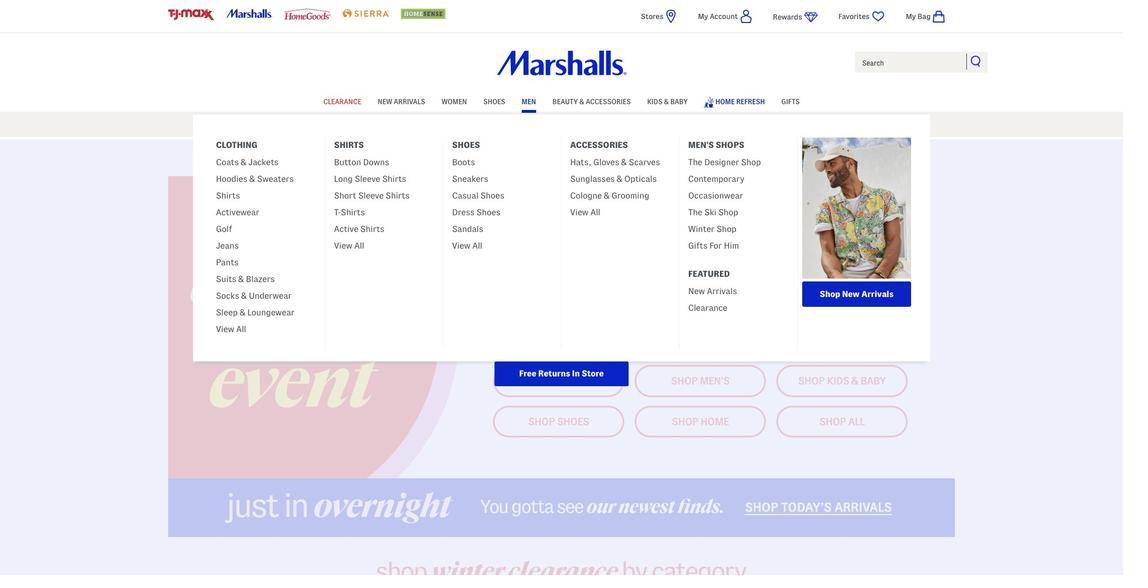 Task type: locate. For each thing, give the bounding box(es) containing it.
men's
[[700, 376, 730, 387]]

2 of from the left
[[721, 152, 731, 164]]

all for button downs
[[355, 242, 365, 251]]

shoes for casual shoes
[[481, 191, 505, 201]]

of right "parts"
[[497, 152, 507, 164]]

shop today's arrivals link
[[746, 501, 893, 516]]

menu bar inside banner
[[168, 91, 956, 387]]

1 vertical spatial baby
[[861, 376, 887, 387]]

shop
[[742, 158, 762, 167], [719, 208, 739, 217], [717, 225, 737, 234], [820, 290, 841, 299], [522, 376, 548, 387], [671, 376, 698, 387], [799, 376, 826, 387], [529, 417, 555, 427], [672, 417, 699, 427], [820, 417, 847, 427], [746, 501, 779, 514]]

sneakers link
[[452, 169, 489, 186]]

shoes down women's
[[557, 417, 590, 427]]

free returns in store link
[[495, 362, 629, 387]]

baby up shop all
[[861, 376, 887, 387]]

featured group containing coats & jackets
[[208, 153, 325, 344]]

shop shoes
[[529, 417, 590, 427]]

view
[[571, 208, 589, 217], [334, 242, 353, 251], [452, 242, 471, 251], [216, 325, 234, 334]]

shirts up to
[[334, 141, 364, 150]]

all inside shop today's arrivals main content
[[849, 417, 865, 427]]

featured group for shirts
[[326, 153, 443, 260]]

1 vertical spatial gifts
[[689, 242, 708, 251]]

featured group containing new arrivals
[[680, 282, 798, 322]]

shoes
[[484, 98, 506, 105], [452, 141, 481, 150], [481, 191, 505, 201], [477, 208, 501, 217], [557, 417, 590, 427]]

baby inside menu bar
[[671, 98, 688, 105]]

sleeve for short
[[358, 191, 384, 201]]

2 my from the left
[[907, 12, 917, 20]]

clearance link up due
[[324, 92, 362, 110]]

short sleeve shirts link
[[334, 186, 410, 203]]

clearance down featured
[[689, 304, 728, 313]]

clearance inside men menu
[[689, 304, 728, 313]]

the left "shipping"
[[657, 152, 673, 164]]

& for suits & blazers
[[238, 275, 244, 284]]

clearance up due
[[324, 98, 362, 105]]

sleep
[[216, 308, 238, 318]]

1 horizontal spatial in
[[645, 152, 655, 164]]

new arrivals link down featured
[[689, 282, 738, 299]]

all down cologne
[[591, 208, 601, 217]]

shop inside shop women's link
[[522, 376, 548, 387]]

all for shop women's
[[849, 417, 865, 427]]

rewards
[[774, 13, 803, 21]]

1 horizontal spatial the
[[657, 152, 673, 164]]

0 horizontal spatial in
[[456, 152, 466, 164]]

view down sleep
[[216, 325, 234, 334]]

grooming
[[612, 191, 650, 201]]

2 the from the top
[[689, 208, 703, 217]]

menu bar containing clothing
[[168, 91, 956, 387]]

the down the men's
[[689, 158, 703, 167]]

shoes up boots link
[[452, 141, 481, 150]]

new arrivals inside men menu
[[689, 287, 738, 296]]

the big clearance event! winter savings:  ... than regular department & specialty store prices* image
[[168, 176, 956, 479]]

1 the from the left
[[509, 152, 525, 164]]

home inside home refresh link
[[716, 98, 735, 105]]

new arrivals down featured
[[689, 287, 738, 296]]

the designer shop
[[689, 158, 762, 167]]

gifts down winter
[[689, 242, 708, 251]]

shop inside shop all link
[[820, 417, 847, 427]]

shops
[[716, 141, 745, 150]]

new inside featured group
[[689, 287, 706, 296]]

shop inside winter shop link
[[717, 225, 737, 234]]

men's shops
[[689, 141, 745, 150]]

casual
[[452, 191, 479, 201]]

gifts
[[782, 98, 800, 105], [689, 242, 708, 251]]

featured group
[[208, 153, 325, 344], [326, 153, 443, 260], [444, 153, 561, 260], [562, 153, 680, 227], [680, 153, 798, 260], [680, 282, 798, 322]]

0 vertical spatial the
[[689, 158, 703, 167]]

hoodies & sweaters
[[216, 175, 294, 184]]

marquee
[[0, 115, 1124, 137]]

sunglasses & opticals
[[571, 175, 657, 184]]

men link
[[522, 92, 536, 110]]

0 vertical spatial sleeve
[[355, 175, 381, 184]]

accessories right beauty
[[586, 98, 631, 105]]

shirts link
[[216, 186, 240, 203]]

shop inside shop men's link
[[671, 376, 698, 387]]

clearance link
[[324, 92, 362, 110], [689, 299, 728, 315]]

1 in from the left
[[456, 152, 466, 164]]

all down sandals
[[473, 242, 483, 251]]

my left account
[[699, 12, 709, 20]]

shirts inside long sleeve shirts link
[[383, 175, 407, 184]]

gifts for him
[[689, 242, 740, 251]]

0 vertical spatial accessories
[[586, 98, 631, 105]]

suits
[[216, 275, 237, 284]]

shoes for dress shoes
[[477, 208, 501, 217]]

1 horizontal spatial baby
[[861, 376, 887, 387]]

button
[[334, 158, 361, 167]]

my left the bag on the top right
[[907, 12, 917, 20]]

weather
[[414, 152, 454, 164]]

1 horizontal spatial clearance
[[689, 304, 728, 313]]

0 horizontal spatial clearance link
[[324, 92, 362, 110]]

baby left home refresh link
[[671, 98, 688, 105]]

the inside the designer shop link
[[689, 158, 703, 167]]

free returns in store
[[520, 369, 604, 379]]

jeans
[[216, 242, 239, 251]]

banner
[[0, 0, 1124, 387]]

the left ski
[[689, 208, 703, 217]]

contemporary link
[[689, 169, 745, 186]]

the
[[509, 152, 525, 164], [657, 152, 673, 164]]

in left "parts"
[[456, 152, 466, 164]]

0 vertical spatial clearance
[[324, 98, 362, 105]]

dress shoes
[[452, 208, 501, 217]]

1 horizontal spatial kids
[[828, 376, 850, 387]]

kids inside banner
[[648, 98, 663, 105]]

women's
[[551, 376, 597, 387]]

account
[[710, 12, 738, 20]]

shirts inside t-shirts link
[[341, 208, 365, 217]]

featured group containing boots
[[444, 153, 561, 260]]

1 vertical spatial kids
[[828, 376, 850, 387]]

0 horizontal spatial of
[[497, 152, 507, 164]]

2 horizontal spatial arrivals
[[862, 290, 894, 299]]

view all down sleep
[[216, 325, 246, 334]]

shop inside shop home link
[[672, 417, 699, 427]]

casual shoes
[[452, 191, 505, 201]]

shop inside shop new arrivals link
[[820, 290, 841, 299]]

the inside the ski shop link
[[689, 208, 703, 217]]

0 horizontal spatial gifts
[[689, 242, 708, 251]]

0 horizontal spatial new arrivals
[[378, 98, 425, 105]]

menu bar
[[168, 91, 956, 387]]

shirts right active
[[361, 225, 385, 234]]

gifts right refresh
[[782, 98, 800, 105]]

& for hoodies & sweaters
[[250, 175, 255, 184]]

shop kids & baby link
[[777, 365, 908, 397]]

0 vertical spatial baby
[[671, 98, 688, 105]]

0 vertical spatial home
[[716, 98, 735, 105]]

0 horizontal spatial kids
[[648, 98, 663, 105]]

1 vertical spatial the
[[689, 208, 703, 217]]

1 vertical spatial home
[[701, 417, 729, 427]]

activewear link
[[216, 203, 260, 220]]

of down 'shops'
[[721, 152, 731, 164]]

shop for shop home
[[672, 417, 699, 427]]

home inside shop home link
[[701, 417, 729, 427]]

0 horizontal spatial new arrivals link
[[378, 92, 425, 110]]

0 horizontal spatial my
[[699, 12, 709, 20]]

downs
[[363, 158, 389, 167]]

shop inside shop shoes "link"
[[529, 417, 555, 427]]

all down active shirts
[[355, 242, 365, 251]]

1 the from the top
[[689, 158, 703, 167]]

featured group containing hats, gloves & scarves
[[562, 153, 680, 227]]

accessories inside men menu
[[571, 141, 628, 150]]

1 horizontal spatial of
[[721, 152, 731, 164]]

all for boots
[[473, 242, 483, 251]]

short sleeve shirts
[[334, 191, 410, 201]]

stores link
[[641, 9, 678, 24]]

inclement
[[362, 152, 412, 164]]

view down sandals
[[452, 242, 471, 251]]

occasionwear
[[689, 191, 744, 201]]

sierra.com image
[[343, 9, 389, 18]]

1 vertical spatial accessories
[[571, 141, 628, 150]]

view all down active
[[334, 242, 365, 251]]

1 horizontal spatial gifts
[[782, 98, 800, 105]]

favorites link
[[839, 9, 886, 24]]

occasionwear link
[[689, 186, 744, 203]]

featured group containing button downs
[[326, 153, 443, 260]]

shirts inside active shirts link
[[361, 225, 385, 234]]

view down cologne
[[571, 208, 589, 217]]

long sleeve shirts
[[334, 175, 407, 184]]

new arrivals link left women link
[[378, 92, 425, 110]]

just in overnight. you've gotta see our newest finds. image
[[168, 479, 956, 537]]

0 horizontal spatial clearance
[[324, 98, 362, 105]]

featured group for featured
[[680, 282, 798, 322]]

0 horizontal spatial the
[[509, 152, 525, 164]]

shop inside the designer shop link
[[742, 158, 762, 167]]

clearance link down featured
[[689, 299, 728, 315]]

shop inside shop today's arrivals link
[[746, 501, 779, 514]]

0 vertical spatial new arrivals link
[[378, 92, 425, 110]]

featured group for clothing
[[208, 153, 325, 344]]

cologne & grooming link
[[571, 186, 650, 203]]

my bag
[[907, 12, 931, 20]]

boots link
[[452, 153, 475, 169]]

the for the ski shop
[[689, 208, 703, 217]]

shoes for shop shoes
[[557, 417, 590, 427]]

1 vertical spatial clearance
[[689, 304, 728, 313]]

1 horizontal spatial new arrivals
[[689, 287, 738, 296]]

contemporary
[[689, 175, 745, 184]]

& inside shop today's arrivals main content
[[852, 376, 859, 387]]

0 vertical spatial kids
[[648, 98, 663, 105]]

marshalls home image
[[497, 51, 627, 76]]

shop for shop new arrivals
[[820, 290, 841, 299]]

the designer shop link
[[689, 153, 762, 169]]

shirts up active shirts link
[[341, 208, 365, 217]]

beauty & accessories
[[553, 98, 631, 105]]

blazers
[[246, 275, 275, 284]]

clothing
[[216, 141, 258, 150]]

None submit
[[971, 55, 983, 67]]

1 vertical spatial new arrivals
[[689, 287, 738, 296]]

home down men's
[[701, 417, 729, 427]]

2 the from the left
[[657, 152, 673, 164]]

& for cologne & grooming
[[604, 191, 610, 201]]

of
[[497, 152, 507, 164], [721, 152, 731, 164]]

shirts down the long sleeve shirts
[[386, 191, 410, 201]]

the ski shop link
[[689, 203, 739, 220]]

my for my bag
[[907, 12, 917, 20]]

suits & blazers
[[216, 275, 275, 284]]

site search search field
[[855, 51, 990, 74]]

sandals link
[[452, 220, 484, 236]]

shipping
[[675, 152, 719, 164]]

shoes down casual shoes
[[477, 208, 501, 217]]

0 horizontal spatial baby
[[671, 98, 688, 105]]

shoes inside "link"
[[557, 417, 590, 427]]

some
[[733, 152, 759, 164]]

suits & blazers link
[[216, 270, 275, 286]]

activewear
[[216, 208, 260, 217]]

shop for shop kids & baby
[[799, 376, 826, 387]]

& for sunglasses & opticals
[[617, 175, 623, 184]]

home left refresh
[[716, 98, 735, 105]]

1 my from the left
[[699, 12, 709, 20]]

sleeve up short sleeve shirts link at the left
[[355, 175, 381, 184]]

today's
[[782, 501, 832, 514]]

all down sleep & loungewear on the left
[[236, 325, 246, 334]]

banner containing clothing
[[0, 0, 1124, 387]]

1 horizontal spatial new
[[689, 287, 706, 296]]

sleeve down the long sleeve shirts
[[358, 191, 384, 201]]

shop inside shop kids & baby link
[[799, 376, 826, 387]]

shoes left men
[[484, 98, 506, 105]]

0 vertical spatial gifts
[[782, 98, 800, 105]]

socks & underwear link
[[216, 286, 292, 303]]

accessories up be
[[571, 141, 628, 150]]

1 horizontal spatial new arrivals link
[[689, 282, 738, 299]]

my
[[699, 12, 709, 20], [907, 12, 917, 20]]

the left us,
[[509, 152, 525, 164]]

all down shop kids & baby link
[[849, 417, 865, 427]]

t-
[[334, 208, 341, 217]]

1 horizontal spatial my
[[907, 12, 917, 20]]

arrivals
[[394, 98, 425, 105], [707, 287, 738, 296], [862, 290, 894, 299]]

none submit inside site search search box
[[971, 55, 983, 67]]

gifts inside featured group
[[689, 242, 708, 251]]

1 horizontal spatial clearance link
[[689, 299, 728, 315]]

shoes up dress shoes link
[[481, 191, 505, 201]]

new arrivals left women
[[378, 98, 425, 105]]

shirts down inclement
[[383, 175, 407, 184]]

featured group containing the designer shop
[[680, 153, 798, 260]]

1 vertical spatial sleeve
[[358, 191, 384, 201]]

dress
[[452, 208, 475, 217]]

in up opticals
[[645, 152, 655, 164]]

accessories
[[586, 98, 631, 105], [571, 141, 628, 150]]

scarves
[[629, 158, 661, 167]]

shop all
[[820, 417, 865, 427]]

shop home
[[672, 417, 729, 427]]

0 vertical spatial clearance link
[[324, 92, 362, 110]]



Task type: vqa. For each thing, say whether or not it's contained in the screenshot.
Arrivals inside the Featured group
yes



Task type: describe. For each thing, give the bounding box(es) containing it.
refresh
[[737, 98, 766, 105]]

1 vertical spatial new arrivals link
[[689, 282, 738, 299]]

gifts for him link
[[689, 236, 740, 253]]

coats & jackets link
[[216, 153, 279, 169]]

active
[[334, 225, 359, 234]]

shirts inside short sleeve shirts link
[[386, 191, 410, 201]]

in
[[573, 369, 580, 379]]

for
[[710, 242, 723, 251]]

golf
[[216, 225, 232, 234]]

my for my account
[[699, 12, 709, 20]]

2 horizontal spatial new
[[843, 290, 860, 299]]

rewards link
[[774, 10, 818, 24]]

kids inside shop today's arrivals main content
[[828, 376, 850, 387]]

dress shoes link
[[452, 203, 501, 220]]

arrivals
[[835, 501, 893, 514]]

0 horizontal spatial arrivals
[[394, 98, 425, 105]]

& for kids & baby
[[665, 98, 669, 105]]

view all link down sandals
[[452, 236, 483, 253]]

delays
[[611, 152, 643, 164]]

sneakers
[[452, 175, 489, 184]]

button downs link
[[334, 153, 389, 169]]

baby inside shop today's arrivals main content
[[861, 376, 887, 387]]

coats & jackets
[[216, 158, 279, 167]]

shirts down hoodies
[[216, 191, 240, 201]]

sweaters
[[257, 175, 294, 184]]

due
[[327, 152, 348, 164]]

the ski shop
[[689, 208, 739, 217]]

be
[[597, 152, 609, 164]]

view all down sandals
[[452, 242, 483, 251]]

the for the designer shop
[[689, 158, 703, 167]]

& for sleep & loungewear
[[240, 308, 246, 318]]

gifts for gifts
[[782, 98, 800, 105]]

& for socks & underwear
[[241, 292, 247, 301]]

my account
[[699, 12, 738, 20]]

0 vertical spatial new arrivals
[[378, 98, 425, 105]]

view down active
[[334, 242, 353, 251]]

hats, gloves & scarves link
[[571, 153, 661, 169]]

orders.
[[761, 152, 796, 164]]

shop for shop today's arrivals
[[746, 501, 779, 514]]

shop today's arrivals main content
[[168, 139, 956, 576]]

featured group for shoes
[[444, 153, 561, 260]]

homegoods.com image
[[285, 9, 331, 19]]

hoodies
[[216, 175, 248, 184]]

shop new arrivals
[[820, 290, 894, 299]]

active shirts link
[[334, 220, 385, 236]]

may
[[574, 152, 595, 164]]

2 in from the left
[[645, 152, 655, 164]]

tjmaxx.com image
[[168, 9, 214, 20]]

men menu
[[193, 115, 931, 387]]

Search text field
[[855, 51, 990, 74]]

shop kids & baby
[[799, 376, 887, 387]]

1 vertical spatial clearance link
[[689, 299, 728, 315]]

shop home link
[[635, 406, 767, 438]]

ski
[[705, 208, 717, 217]]

home refresh
[[716, 98, 766, 105]]

featured group for accessories
[[562, 153, 680, 227]]

returns
[[539, 369, 571, 379]]

long
[[334, 175, 353, 184]]

underwear
[[249, 292, 292, 301]]

winter shop
[[689, 225, 737, 234]]

shop for shop women's
[[522, 376, 548, 387]]

sleeve for long
[[355, 175, 381, 184]]

& for beauty & accessories
[[580, 98, 585, 105]]

casual shoes link
[[452, 186, 505, 203]]

sandals
[[452, 225, 484, 234]]

& for coats & jackets
[[241, 158, 247, 167]]

button downs
[[334, 158, 389, 167]]

shop shoes link
[[493, 406, 625, 438]]

view all link down active
[[334, 236, 365, 253]]

shop men's
[[671, 376, 730, 387]]

socks
[[216, 292, 239, 301]]

there
[[546, 152, 572, 164]]

homesense.com image
[[401, 9, 447, 19]]

0 horizontal spatial new
[[378, 98, 393, 105]]

view all link down cologne
[[571, 203, 601, 220]]

shop for shop men's
[[671, 376, 698, 387]]

kids & baby link
[[648, 92, 688, 110]]

marshalls.com image
[[226, 9, 273, 18]]

opticals
[[625, 175, 657, 184]]

shop men's new arrivals image
[[803, 138, 912, 279]]

featured
[[689, 270, 731, 279]]

gifts for gifts for him
[[689, 242, 708, 251]]

active shirts
[[334, 225, 385, 234]]

featured group for men's shops
[[680, 153, 798, 260]]

men's
[[689, 141, 714, 150]]

due to inclement weather in parts of the us, there may be delays in the shipping of some orders.
[[327, 152, 796, 164]]

t-shirts
[[334, 208, 365, 217]]

hats, gloves & scarves
[[571, 158, 661, 167]]

hoodies & sweaters link
[[216, 169, 294, 186]]

1 horizontal spatial arrivals
[[707, 287, 738, 296]]

women
[[442, 98, 467, 105]]

him
[[725, 242, 740, 251]]

winter shop link
[[689, 220, 737, 236]]

view all link down sleep
[[216, 320, 246, 337]]

shop for shop all
[[820, 417, 847, 427]]

sleep & loungewear link
[[216, 303, 295, 320]]

short
[[334, 191, 357, 201]]

bag
[[918, 12, 931, 20]]

sunglasses & opticals link
[[571, 169, 657, 186]]

men
[[522, 98, 536, 105]]

cologne & grooming
[[571, 191, 650, 201]]

1 of from the left
[[497, 152, 507, 164]]

beauty
[[553, 98, 578, 105]]

pants
[[216, 258, 239, 267]]

shop inside the ski shop link
[[719, 208, 739, 217]]

designer
[[705, 158, 740, 167]]

shop today's arrivals
[[746, 501, 893, 514]]

to
[[350, 152, 360, 164]]

store
[[582, 369, 604, 379]]

my bag link
[[907, 9, 956, 24]]

view all down cologne
[[571, 208, 601, 217]]

stores
[[641, 12, 664, 20]]

us,
[[527, 152, 544, 164]]

sleep & loungewear
[[216, 308, 295, 318]]

sunglasses
[[571, 175, 615, 184]]

shop for shop shoes
[[529, 417, 555, 427]]

coats
[[216, 158, 239, 167]]

home refresh link
[[704, 91, 766, 111]]

gloves
[[594, 158, 620, 167]]

t-shirts link
[[334, 203, 365, 220]]



